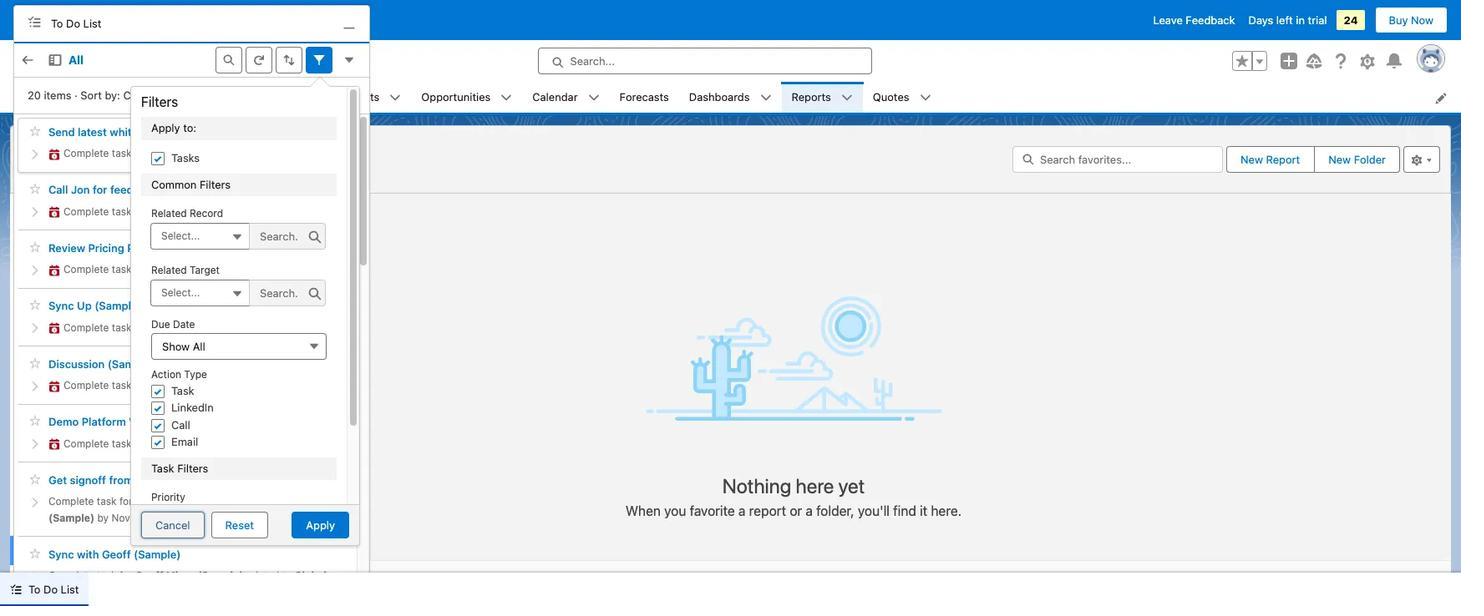 Task type: locate. For each thing, give the bounding box(es) containing it.
favorites
[[43, 147, 109, 166], [30, 516, 91, 529], [54, 544, 103, 557]]

text default image down 'all reports'
[[48, 381, 60, 392]]

1 vertical spatial leanne
[[135, 496, 172, 508]]

1 vertical spatial call
[[171, 419, 190, 432]]

task inside sync up (sample) element
[[112, 321, 132, 334]]

all for all
[[69, 52, 84, 67]]

0 vertical spatial from
[[109, 474, 133, 487]]

to inside dialog
[[51, 16, 63, 30]]

1 horizontal spatial apply
[[306, 519, 335, 532]]

list containing home
[[113, 82, 1462, 113]]

apply for apply to:
[[151, 121, 180, 135]]

for left feedback
[[93, 183, 107, 197]]

task inside review pricing proposal (sample) element
[[112, 263, 132, 276]]

complete task for sarah loehr (sample) by oct 27
[[64, 321, 308, 334]]

select...
[[161, 230, 200, 243], [161, 287, 200, 299]]

new inside button
[[1329, 153, 1351, 166]]

for up "nov 10"
[[119, 496, 133, 508]]

2 created by me from the top
[[37, 448, 111, 462]]

(sample) down shared with me link
[[48, 512, 95, 524]]

related down the common
[[151, 208, 187, 220]]

reports inside reports all favorites 0 items
[[21, 131, 60, 145]]

task down discussion (sample) link
[[112, 379, 132, 392]]

all for all reports
[[37, 353, 49, 366]]

0 vertical spatial favorites
[[43, 147, 109, 166]]

for inside send latest whitepaper (sample) element
[[135, 147, 148, 160]]

1 vertical spatial from
[[259, 496, 281, 508]]

(sample) up white
[[176, 241, 221, 255]]

for inside sync with geoff (sample) element
[[119, 570, 133, 583]]

calendar list item
[[523, 82, 610, 113]]

for inside 'get signoff from leanne (sample)' element
[[119, 496, 133, 508]]

send latest whitepaper (sample)
[[48, 125, 218, 139]]

1 vertical spatial sync
[[48, 548, 74, 562]]

jon up recent link
[[71, 183, 90, 197]]

private
[[37, 290, 72, 304]]

shared with me
[[37, 480, 115, 493]]

reset
[[225, 519, 254, 532]]

new for new folder
[[1329, 153, 1351, 166]]

apply inside apply button
[[306, 519, 335, 532]]

for down whitepaper
[[135, 147, 148, 160]]

to do list for text default image inside the to do list button
[[28, 583, 79, 597]]

to left the media
[[28, 583, 41, 597]]

text default image inside to do list button
[[10, 584, 22, 596]]

created by me up the signoff
[[37, 448, 111, 462]]

call for call jon for feedback (sample)
[[48, 183, 68, 197]]

list left -
[[61, 583, 79, 597]]

widgets
[[129, 416, 172, 429], [111, 586, 153, 599]]

task down sync up (sample) link
[[112, 321, 132, 334]]

2 a from the left
[[806, 504, 813, 519]]

pricing
[[88, 241, 124, 255]]

quotes list item
[[863, 82, 941, 113]]

leads link
[[163, 82, 213, 113]]

complete for complete task for david adelson (sample)
[[64, 379, 109, 392]]

2 created by me link from the top
[[10, 440, 135, 471]]

yet
[[839, 475, 865, 498]]

private reports link
[[10, 282, 135, 313]]

text default image left the calendar link
[[501, 92, 513, 104]]

apply left to:
[[151, 121, 180, 135]]

created by me down 'review'
[[37, 259, 111, 272]]

do up all button
[[66, 16, 80, 30]]

show all
[[162, 340, 205, 353]]

items inside to do list dialog
[[44, 88, 71, 102]]

(sample) right jordan
[[213, 438, 259, 450]]

2 vertical spatial geoff
[[135, 570, 164, 583]]

task down 'amy'
[[151, 462, 174, 475]]

widgets inside global media - 270 widgets (sample)
[[111, 586, 153, 599]]

complete up recent link
[[64, 205, 109, 218]]

global media - 270 widgets (sample)
[[48, 570, 327, 599]]

all for all folders
[[37, 417, 49, 430]]

text default image down the send
[[48, 148, 60, 160]]

2 sync from the top
[[48, 548, 74, 562]]

(sample) up tomlin
[[177, 474, 224, 487]]

(sample)
[[161, 183, 207, 197], [176, 241, 221, 255]]

(sample) up amos
[[161, 183, 207, 197]]

0 horizontal spatial a
[[739, 504, 746, 519]]

when
[[626, 504, 661, 519]]

created by me for with
[[37, 448, 111, 462]]

task for complete task for geoff minor (sample) related to
[[97, 570, 117, 583]]

folders up get at the left bottom of the page
[[52, 417, 90, 430]]

to do list inside button
[[28, 583, 79, 597]]

created by me link up private reports
[[10, 251, 135, 282]]

created down 'review'
[[37, 259, 77, 272]]

1 horizontal spatial to
[[51, 16, 63, 30]]

with for sync
[[77, 548, 99, 562]]

0 horizontal spatial call
[[48, 183, 68, 197]]

widgets right 270 at the left of page
[[111, 586, 153, 599]]

related record
[[151, 208, 223, 220]]

related
[[246, 570, 279, 583]]

task inside sync with geoff (sample) element
[[97, 570, 117, 583]]

created by me link
[[10, 251, 135, 282], [10, 440, 135, 471]]

leanne up the priority
[[136, 474, 174, 487]]

for for complete task for david adelson (sample)
[[135, 379, 148, 392]]

sync left the up
[[48, 300, 74, 313]]

related target
[[151, 264, 220, 277]]

complete inside review pricing proposal (sample) element
[[64, 263, 109, 276]]

0 vertical spatial to
[[51, 16, 63, 30]]

0 vertical spatial apply
[[151, 121, 180, 135]]

list inside to do list button
[[61, 583, 79, 597]]

new inside button
[[1241, 153, 1264, 166]]

task inside demo platform widgets (sample) element
[[112, 438, 132, 450]]

for down feedback
[[135, 205, 148, 218]]

contacts list item
[[324, 82, 411, 113]]

complete inside demo platform widgets (sample) element
[[64, 438, 109, 450]]

left
[[1277, 13, 1293, 27]]

by
[[80, 259, 92, 272], [262, 321, 274, 334], [80, 448, 92, 462], [95, 512, 112, 524]]

for for complete task for jon amos (sample)
[[135, 205, 148, 218]]

by left 10
[[95, 512, 112, 524]]

new folder
[[1329, 153, 1386, 166]]

apply down acme in the bottom of the page
[[306, 519, 335, 532]]

items right 0 in the left of the page
[[30, 172, 56, 184]]

task down review pricing proposal (sample) "link"
[[112, 263, 132, 276]]

a left report at the right bottom of the page
[[739, 504, 746, 519]]

task inside send latest whitepaper (sample) element
[[112, 147, 132, 160]]

all up ·
[[69, 52, 84, 67]]

text default image down search... on the left top
[[588, 92, 600, 104]]

1 vertical spatial minor
[[166, 570, 195, 583]]

demo platform widgets (sample)
[[48, 416, 222, 429]]

complete up the media
[[48, 570, 94, 583]]

0 horizontal spatial apply
[[151, 121, 180, 135]]

new
[[1241, 153, 1264, 166], [1329, 153, 1351, 166]]

send latest whitepaper (sample) element
[[18, 118, 353, 173]]

widgets inside demo platform widgets (sample) link
[[129, 416, 172, 429]]

to inside button
[[28, 583, 41, 597]]

search by object type, select... button down record
[[150, 223, 251, 250]]

text default image inside sync up (sample) element
[[48, 323, 60, 334]]

complete for complete task for geoff minor (sample)
[[64, 147, 109, 160]]

1 vertical spatial search... text field
[[249, 280, 326, 307]]

for for complete task for amy jordan (sample)
[[135, 438, 148, 450]]

task down action type
[[171, 385, 194, 398]]

all favorites link
[[10, 535, 135, 567]]

1 vertical spatial to
[[28, 583, 41, 597]]

text default image up recent
[[48, 207, 60, 218]]

0 vertical spatial created
[[123, 88, 163, 102]]

for left 'amy'
[[135, 438, 148, 450]]

do inside dialog
[[66, 16, 80, 30]]

home link
[[113, 82, 163, 113]]

1 horizontal spatial from
[[259, 496, 281, 508]]

0 vertical spatial select...
[[161, 230, 200, 243]]

task up nov
[[97, 496, 117, 508]]

sync up (sample) element
[[18, 292, 353, 347]]

0 vertical spatial date
[[166, 88, 190, 102]]

with for shared
[[76, 480, 97, 493]]

jon inside call jon for feedback (sample) link
[[71, 183, 90, 197]]

list for text default image inside the to do list button
[[61, 583, 79, 597]]

do
[[66, 16, 80, 30], [44, 583, 58, 597]]

group
[[1233, 51, 1268, 71]]

leanne up 10
[[135, 496, 172, 508]]

with
[[76, 480, 97, 493], [77, 548, 99, 562]]

for inside sync up (sample) element
[[135, 321, 148, 334]]

1 vertical spatial created
[[37, 259, 77, 272]]

text default image
[[28, 15, 41, 28], [48, 53, 62, 67], [390, 92, 401, 104], [48, 148, 60, 160], [48, 207, 60, 218], [48, 265, 60, 276], [48, 381, 60, 392], [10, 584, 22, 596]]

0 vertical spatial sync
[[48, 300, 74, 313]]

text default image inside review pricing proposal (sample) element
[[48, 265, 60, 276]]

complete for complete task for sarah loehr (sample) by oct 27
[[64, 321, 109, 334]]

whitepaper
[[110, 125, 168, 139]]

text default image left reports link
[[760, 92, 772, 104]]

forecasts link
[[610, 82, 679, 113]]

created
[[123, 88, 163, 102], [37, 259, 77, 272], [37, 448, 77, 462]]

1 vertical spatial created by me
[[37, 448, 111, 462]]

2 vertical spatial filters
[[177, 462, 208, 475]]

for for complete task for geoff minor (sample)
[[135, 147, 148, 160]]

with right get at the left bottom of the page
[[76, 480, 97, 493]]

me up nov
[[100, 480, 115, 493]]

call
[[48, 183, 68, 197], [171, 419, 190, 432]]

1 new from the left
[[1241, 153, 1264, 166]]

items left ·
[[44, 88, 71, 102]]

leave feedback link
[[1154, 13, 1236, 27]]

1 horizontal spatial a
[[806, 504, 813, 519]]

minor inside send latest whitepaper (sample) element
[[181, 147, 210, 160]]

0 vertical spatial list
[[83, 16, 101, 30]]

me
[[95, 259, 111, 272], [95, 448, 111, 462], [100, 480, 115, 493]]

Search favorites... text field
[[1013, 146, 1223, 173]]

recent
[[37, 228, 72, 241]]

shared
[[37, 480, 73, 493]]

complete inside discussion (sample) element
[[64, 379, 109, 392]]

0 vertical spatial created by me
[[37, 259, 111, 272]]

2 vertical spatial created
[[37, 448, 77, 462]]

for down sync with geoff (sample) link
[[119, 570, 133, 583]]

1 created by me link from the top
[[10, 251, 135, 282]]

complete down latest
[[64, 147, 109, 160]]

call jon for feedback (sample)
[[48, 183, 207, 197]]

2 related from the top
[[151, 264, 187, 277]]

list up all button
[[83, 16, 101, 30]]

Search by object type, Select... button
[[150, 223, 251, 250], [150, 280, 251, 307]]

1 vertical spatial do
[[44, 583, 58, 597]]

to do list inside dialog
[[51, 16, 101, 30]]

1 vertical spatial widgets
[[111, 586, 153, 599]]

discussion (sample)
[[48, 358, 155, 371]]

complete inside sync up (sample) element
[[64, 321, 109, 334]]

target
[[190, 264, 220, 277]]

geoff inside send latest whitepaper (sample) element
[[151, 147, 179, 160]]

2 search by object type, select... button from the top
[[150, 280, 251, 307]]

favorites up -
[[54, 544, 103, 557]]

dashboards list item
[[679, 82, 782, 113]]

0 vertical spatial task
[[171, 385, 194, 398]]

for down review pricing proposal (sample) "link"
[[135, 263, 148, 276]]

geoff down apply to:
[[151, 147, 179, 160]]

0 vertical spatial do
[[66, 16, 80, 30]]

feedback
[[110, 183, 158, 197]]

0 horizontal spatial from
[[109, 474, 133, 487]]

quotes link
[[863, 82, 920, 113]]

folders up demo
[[30, 389, 81, 402]]

public
[[37, 322, 68, 335]]

created inside to do list dialog
[[123, 88, 163, 102]]

search... text field for target
[[249, 280, 326, 307]]

text default image inside calendar list item
[[588, 92, 600, 104]]

task for complete task for sarah loehr (sample) by oct 27
[[112, 321, 132, 334]]

by inside sync up (sample) element
[[262, 321, 274, 334]]

0 horizontal spatial to
[[28, 583, 41, 597]]

all folders link
[[10, 409, 135, 440]]

Search... text field
[[249, 223, 326, 250], [249, 280, 326, 307]]

0 vertical spatial search by object type, select... button
[[150, 223, 251, 250]]

for for complete task for leanne tomlin (sample) from
[[119, 496, 133, 508]]

text default image inside demo platform widgets (sample) element
[[48, 439, 60, 451]]

review pricing proposal (sample) link
[[48, 241, 221, 255]]

discussion (sample) element
[[18, 350, 353, 405]]

task for task
[[171, 385, 194, 398]]

widgets up complete task for amy jordan (sample)
[[129, 416, 172, 429]]

text default image right quotes
[[920, 92, 931, 104]]

text default image
[[501, 92, 513, 104], [588, 92, 600, 104], [760, 92, 772, 104], [841, 92, 853, 104], [920, 92, 931, 104], [48, 323, 60, 334], [48, 439, 60, 451]]

for for complete task for sarah loehr (sample) by oct 27
[[135, 321, 148, 334]]

1 vertical spatial geoff
[[102, 548, 131, 562]]

1 vertical spatial task
[[151, 462, 174, 475]]

leanne
[[136, 474, 174, 487], [135, 496, 172, 508]]

a
[[739, 504, 746, 519], [806, 504, 813, 519]]

select... down "related record"
[[161, 230, 200, 243]]

text default image for reports
[[841, 92, 853, 104]]

reports inside list item
[[792, 90, 831, 103]]

created by me
[[37, 259, 111, 272], [37, 448, 111, 462]]

1 created by me from the top
[[37, 259, 111, 272]]

1 vertical spatial list
[[61, 583, 79, 597]]

1 vertical spatial to do list
[[28, 583, 79, 597]]

complete inside 'get signoff from leanne (sample)' element
[[48, 496, 94, 508]]

1 vertical spatial select...
[[161, 287, 200, 299]]

task inside discussion (sample) element
[[112, 379, 132, 392]]

0 vertical spatial search... text field
[[249, 223, 326, 250]]

discussion
[[48, 358, 105, 371]]

minor for complete task for geoff minor (sample) related to
[[166, 570, 195, 583]]

list
[[113, 82, 1462, 113]]

27
[[296, 321, 308, 334]]

complete down the up
[[64, 321, 109, 334]]

linkedin
[[171, 402, 214, 415]]

text default image down 'review'
[[48, 265, 60, 276]]

1 vertical spatial filters
[[200, 178, 231, 191]]

call right 0 in the left of the page
[[48, 183, 68, 197]]

for left david
[[135, 379, 148, 392]]

1 select... from the top
[[161, 230, 200, 243]]

1 vertical spatial jon
[[151, 205, 169, 218]]

0 vertical spatial items
[[44, 88, 71, 102]]

1 search by object type, select... button from the top
[[150, 223, 251, 250]]

(sample) up the reset
[[210, 496, 256, 508]]

quotes
[[873, 90, 910, 103]]

for inside review pricing proposal (sample) element
[[135, 263, 148, 276]]

folders
[[30, 389, 81, 402], [52, 417, 90, 430]]

from left acme in the bottom of the page
[[259, 496, 281, 508]]

text default image down all folders
[[48, 439, 60, 451]]

1 horizontal spatial list
[[83, 16, 101, 30]]

task down demo platform widgets (sample) link
[[112, 438, 132, 450]]

1 horizontal spatial do
[[66, 16, 80, 30]]

complete
[[64, 147, 109, 160], [64, 205, 109, 218], [64, 263, 109, 276], [64, 321, 109, 334], [64, 379, 109, 392], [64, 438, 109, 450], [48, 496, 94, 508], [48, 570, 94, 583]]

to
[[51, 16, 63, 30], [28, 583, 41, 597]]

0 vertical spatial minor
[[181, 147, 210, 160]]

text default image inside "opportunities" list item
[[501, 92, 513, 104]]

1 vertical spatial folders
[[52, 417, 90, 430]]

do for text default image inside the to do list button
[[44, 583, 58, 597]]

by left oct
[[262, 321, 274, 334]]

1 vertical spatial me
[[95, 448, 111, 462]]

leads list item
[[163, 82, 235, 113]]

1 horizontal spatial call
[[171, 419, 190, 432]]

0 horizontal spatial list
[[61, 583, 79, 597]]

complete for complete task for amy jordan (sample)
[[64, 438, 109, 450]]

find
[[894, 504, 917, 519]]

new left report
[[1241, 153, 1264, 166]]

oct
[[277, 321, 294, 334]]

1 horizontal spatial new
[[1329, 153, 1351, 166]]

task for complete task for david adelson (sample)
[[112, 379, 132, 392]]

amos
[[172, 205, 200, 218]]

0 vertical spatial geoff
[[151, 147, 179, 160]]

2 new from the left
[[1329, 153, 1351, 166]]

home
[[123, 90, 153, 103]]

text default image inside "dashboards" list item
[[760, 92, 772, 104]]

complete down discussion
[[64, 379, 109, 392]]

task
[[112, 147, 132, 160], [112, 205, 132, 218], [112, 263, 132, 276], [112, 321, 132, 334], [112, 379, 132, 392], [112, 438, 132, 450], [97, 496, 117, 508], [97, 570, 117, 583]]

from right the signoff
[[109, 474, 133, 487]]

favorites up all favorites
[[30, 516, 91, 529]]

1 related from the top
[[151, 208, 187, 220]]

complete inside send latest whitepaper (sample) element
[[64, 147, 109, 160]]

0 horizontal spatial do
[[44, 583, 58, 597]]

minor
[[181, 147, 210, 160], [166, 570, 195, 583]]

all up to do list button
[[37, 544, 51, 557]]

with inside to do list dialog
[[77, 548, 99, 562]]

to do list left -
[[28, 583, 79, 597]]

complete inside sync with geoff (sample) element
[[48, 570, 94, 583]]

0 vertical spatial widgets
[[129, 416, 172, 429]]

common
[[151, 178, 197, 191]]

created up get at the left bottom of the page
[[37, 448, 77, 462]]

task inside 'get signoff from leanne (sample)' element
[[97, 496, 117, 508]]

task inside call jon for feedback (sample) element
[[112, 205, 132, 218]]

geoff for complete task for geoff minor (sample)
[[151, 147, 179, 160]]

0 horizontal spatial jon
[[71, 183, 90, 197]]

1 vertical spatial related
[[151, 264, 187, 277]]

to do list for text default image over all button
[[51, 16, 101, 30]]

1 vertical spatial (sample)
[[176, 241, 221, 255]]

0 vertical spatial created by me link
[[10, 251, 135, 282]]

(sample)
[[171, 125, 218, 139], [213, 147, 259, 160], [203, 205, 249, 218], [218, 263, 264, 276], [95, 300, 142, 313], [213, 321, 260, 334], [108, 358, 155, 371], [225, 379, 271, 392], [175, 416, 222, 429], [213, 438, 259, 450], [177, 474, 224, 487], [210, 496, 256, 508], [48, 512, 95, 524], [134, 548, 181, 562], [198, 570, 244, 583], [155, 586, 201, 599]]

0 vertical spatial leanne
[[136, 474, 174, 487]]

1 vertical spatial created by me link
[[10, 440, 135, 471]]

1 vertical spatial search by object type, select... button
[[150, 280, 251, 307]]

complete down 'review'
[[64, 263, 109, 276]]

0 vertical spatial call
[[48, 183, 68, 197]]

1 search... text field from the top
[[249, 223, 326, 250]]

all button
[[41, 46, 84, 73]]

to do list up all button
[[51, 16, 101, 30]]

apply for apply
[[306, 519, 335, 532]]

sync for sync with geoff (sample)
[[48, 548, 74, 562]]

0 vertical spatial me
[[95, 259, 111, 272]]

minor down to:
[[181, 147, 210, 160]]

text default image inside reports list item
[[841, 92, 853, 104]]

for inside discussion (sample) element
[[135, 379, 148, 392]]

task for complete task for geoff minor (sample)
[[112, 147, 132, 160]]

(sample) left "related"
[[198, 570, 244, 583]]

(sample) inside acme (sample)
[[48, 512, 95, 524]]

all up get at the left bottom of the page
[[37, 417, 49, 430]]

created right by:
[[123, 88, 163, 102]]

0 vertical spatial jon
[[71, 183, 90, 197]]

0 vertical spatial with
[[76, 480, 97, 493]]

(sample) down complete task for geoff minor (sample) related to
[[155, 586, 201, 599]]

text default image right "contacts"
[[390, 92, 401, 104]]

do inside button
[[44, 583, 58, 597]]

1 vertical spatial items
[[30, 172, 56, 184]]

complete for complete task for carole white (sample)
[[64, 263, 109, 276]]

0 vertical spatial related
[[151, 208, 187, 220]]

0 vertical spatial to do list
[[51, 16, 101, 30]]

me up the signoff
[[95, 448, 111, 462]]

geoff down sync with geoff (sample) link
[[135, 570, 164, 583]]

minor inside sync with geoff (sample) element
[[166, 570, 195, 583]]

all folders
[[37, 417, 90, 430]]

complete inside call jon for feedback (sample) element
[[64, 205, 109, 218]]

signoff
[[70, 474, 106, 487]]

2 select... from the top
[[161, 287, 200, 299]]

1 horizontal spatial jon
[[151, 205, 169, 218]]

created by me link up get at the left bottom of the page
[[10, 440, 135, 471]]

all inside reports all favorites 0 items
[[21, 147, 39, 166]]

1 sync from the top
[[48, 300, 74, 313]]

0 vertical spatial filters
[[141, 94, 178, 109]]

text default image inside quotes list item
[[920, 92, 931, 104]]

text default image left "quotes" link
[[841, 92, 853, 104]]

to up all button
[[51, 16, 63, 30]]

to for text default image over all button
[[51, 16, 63, 30]]

jon
[[71, 183, 90, 197], [151, 205, 169, 218]]

20 items · sort by: created date
[[28, 88, 190, 102]]

by:
[[105, 88, 120, 102]]

related down the proposal
[[151, 264, 187, 277]]

2 search... text field from the top
[[249, 280, 326, 307]]

new folder button
[[1315, 146, 1401, 173]]

for for complete task for carole white (sample)
[[135, 263, 148, 276]]

contacts
[[334, 90, 380, 103]]

0 horizontal spatial new
[[1241, 153, 1264, 166]]

1 vertical spatial apply
[[306, 519, 335, 532]]

1 vertical spatial with
[[77, 548, 99, 562]]

list inside to do list dialog
[[83, 16, 101, 30]]

text default image for dashboards
[[760, 92, 772, 104]]

complete for complete task for leanne tomlin (sample) from
[[48, 496, 94, 508]]

favorites inside reports all favorites 0 items
[[43, 147, 109, 166]]

feedback
[[1186, 13, 1236, 27]]

a right the or
[[806, 504, 813, 519]]

buy
[[1389, 13, 1409, 27]]

sarah
[[151, 321, 180, 334]]

dashboards link
[[679, 82, 760, 113]]

opportunities
[[421, 90, 491, 103]]

geoff down nov
[[102, 548, 131, 562]]



Task type: vqa. For each thing, say whether or not it's contained in the screenshot.
(0)
no



Task type: describe. For each thing, give the bounding box(es) containing it.
call jon for feedback (sample) element
[[18, 176, 353, 231]]

sync up (sample)
[[48, 300, 142, 313]]

task for complete task for jon amos (sample)
[[112, 205, 132, 218]]

by up the signoff
[[80, 448, 92, 462]]

report
[[1266, 153, 1300, 166]]

buy now button
[[1375, 7, 1448, 33]]

text default image inside call jon for feedback (sample) element
[[48, 207, 60, 218]]

media
[[48, 586, 79, 599]]

(sample) inside "link"
[[176, 241, 221, 255]]

text default image for opportunities
[[501, 92, 513, 104]]

by inside 'get signoff from leanne (sample)' element
[[95, 512, 112, 524]]

(sample) down the show all button
[[225, 379, 271, 392]]

to
[[282, 570, 292, 583]]

complete task for leanne tomlin (sample) from
[[48, 496, 284, 508]]

text default image inside discussion (sample) element
[[48, 381, 60, 392]]

leanne for tomlin
[[135, 496, 172, 508]]

nothing here yet when you favorite a report or a folder, you'll find it here.
[[626, 475, 962, 519]]

(sample) right loehr
[[213, 321, 260, 334]]

sync with geoff (sample) link
[[48, 548, 181, 562]]

due
[[151, 319, 170, 331]]

trial
[[1308, 13, 1327, 27]]

review pricing proposal (sample)
[[48, 241, 221, 255]]

adelson
[[182, 379, 222, 392]]

select... for record
[[161, 230, 200, 243]]

(sample) up david
[[108, 358, 155, 371]]

text default image for calendar
[[588, 92, 600, 104]]

0 vertical spatial (sample)
[[161, 183, 207, 197]]

created by me link for shared
[[10, 440, 135, 471]]

common filters
[[151, 178, 231, 191]]

task for task filters
[[151, 462, 174, 475]]

all reports
[[37, 353, 92, 366]]

folder
[[1354, 153, 1386, 166]]

filters for task filters
[[177, 462, 208, 475]]

favorite
[[690, 504, 735, 519]]

contacts link
[[324, 82, 390, 113]]

get
[[48, 474, 67, 487]]

new for new report
[[1241, 153, 1264, 166]]

search... button
[[538, 48, 872, 74]]

acme (sample)
[[48, 496, 312, 524]]

(sample) inside global media - 270 widgets (sample)
[[155, 586, 201, 599]]

complete task for carole white (sample)
[[64, 263, 264, 276]]

to do list dialog
[[13, 5, 370, 607]]

me for with
[[95, 448, 111, 462]]

text default image inside the 'contacts' list item
[[390, 92, 401, 104]]

leanne for (sample)
[[136, 474, 174, 487]]

sync up (sample) link
[[48, 300, 142, 313]]

created by me link for private
[[10, 251, 135, 282]]

2 vertical spatial favorites
[[54, 544, 103, 557]]

loehr
[[182, 321, 211, 334]]

(sample) up tasks
[[171, 125, 218, 139]]

due date
[[151, 319, 195, 331]]

task for complete task for leanne tomlin (sample) from
[[97, 496, 117, 508]]

complete for complete task for jon amos (sample)
[[64, 205, 109, 218]]

me for reports
[[95, 259, 111, 272]]

apply button
[[292, 512, 349, 539]]

related for related record
[[151, 208, 187, 220]]

reports link
[[782, 82, 841, 113]]

recent link
[[10, 219, 135, 251]]

public reports
[[37, 322, 110, 335]]

tasks
[[171, 152, 200, 165]]

up
[[77, 300, 92, 313]]

apply to:
[[151, 121, 196, 135]]

demo
[[48, 416, 79, 429]]

reset button
[[211, 512, 268, 539]]

0 vertical spatial folders
[[30, 389, 81, 402]]

(sample) right the up
[[95, 300, 142, 313]]

nothing
[[723, 475, 792, 498]]

action
[[151, 368, 181, 381]]

folder,
[[817, 504, 855, 519]]

all favorites
[[37, 544, 103, 557]]

task for complete task for amy jordan (sample)
[[112, 438, 132, 450]]

(sample) right tasks
[[213, 147, 259, 160]]

-
[[81, 586, 86, 599]]

(sample) up complete task for geoff minor (sample) related to
[[134, 548, 181, 562]]

text default image up all button
[[28, 15, 41, 28]]

created by me for reports
[[37, 259, 111, 272]]

latest
[[78, 125, 107, 139]]

24
[[1344, 13, 1358, 27]]

sync with geoff (sample)
[[48, 548, 181, 562]]

search by object type, select... button for record
[[150, 223, 251, 250]]

calendar
[[533, 90, 578, 103]]

complete task for jon amos (sample)
[[64, 205, 249, 218]]

send
[[48, 125, 75, 139]]

search...
[[570, 54, 615, 68]]

you'll
[[858, 504, 890, 519]]

reports list item
[[782, 82, 863, 113]]

priority
[[151, 492, 185, 504]]

dashboards
[[689, 90, 750, 103]]

do for text default image over all button
[[66, 16, 80, 30]]

all for all favorites
[[37, 544, 51, 557]]

cancel button
[[141, 512, 204, 539]]

Due Date, Show All button
[[151, 333, 327, 360]]

white
[[186, 263, 215, 276]]

geoff for complete task for geoff minor (sample) related to
[[135, 570, 164, 583]]

(sample) right amos
[[203, 205, 249, 218]]

in
[[1296, 13, 1305, 27]]

task for complete task for carole white (sample)
[[112, 263, 132, 276]]

related for related target
[[151, 264, 187, 277]]

nov
[[112, 512, 130, 524]]

select... for target
[[161, 287, 200, 299]]

review pricing proposal (sample) element
[[18, 234, 353, 289]]

complete for complete task for geoff minor (sample) related to
[[48, 570, 94, 583]]

text default image inside all button
[[48, 53, 62, 67]]

sync for sync up (sample)
[[48, 300, 74, 313]]

by down 'review'
[[80, 259, 92, 272]]

proposal
[[127, 241, 173, 255]]

opportunities list item
[[411, 82, 523, 113]]

search... text field for record
[[249, 223, 326, 250]]

for for complete task for geoff minor (sample) related to
[[119, 570, 133, 583]]

1 a from the left
[[739, 504, 746, 519]]

call for call
[[171, 419, 190, 432]]

for for call jon for feedback (sample)
[[93, 183, 107, 197]]

created for recent
[[37, 259, 77, 272]]

0
[[21, 172, 27, 184]]

get signoff from leanne (sample) link
[[48, 474, 224, 487]]

1 vertical spatial date
[[173, 319, 195, 331]]

here.
[[931, 504, 962, 519]]

days
[[1249, 13, 1274, 27]]

items inside reports all favorites 0 items
[[30, 172, 56, 184]]

(sample) right white
[[218, 263, 264, 276]]

task filters
[[151, 462, 208, 475]]

list for text default image over all button
[[83, 16, 101, 30]]

all reports link
[[10, 345, 135, 376]]

270
[[89, 586, 108, 599]]

(sample) down linkedin
[[175, 416, 222, 429]]

report
[[749, 504, 787, 519]]

tomlin
[[174, 496, 208, 508]]

amy
[[151, 438, 173, 450]]

text default image for quotes
[[920, 92, 931, 104]]

all down loehr
[[193, 340, 205, 353]]

global
[[295, 570, 327, 583]]

to for text default image inside the to do list button
[[28, 583, 41, 597]]

filters for common filters
[[200, 178, 231, 191]]

get signoff from leanne (sample) element
[[18, 466, 353, 537]]

platform
[[82, 416, 126, 429]]

record
[[190, 208, 223, 220]]

cancel
[[155, 519, 190, 532]]

2 vertical spatial me
[[100, 480, 115, 493]]

discussion (sample) link
[[48, 358, 155, 371]]

to:
[[183, 121, 196, 135]]

leave feedback
[[1154, 13, 1236, 27]]

created for all folders
[[37, 448, 77, 462]]

search by object type, select... button for target
[[150, 280, 251, 307]]

complete task for david adelson (sample)
[[64, 379, 271, 392]]

leads
[[173, 90, 203, 103]]

minor for complete task for geoff minor (sample)
[[181, 147, 210, 160]]

get signoff from leanne (sample)
[[48, 474, 224, 487]]

sync with geoff (sample) element
[[18, 541, 353, 607]]

1 vertical spatial favorites
[[30, 516, 91, 529]]

now
[[1412, 13, 1434, 27]]

text default image inside send latest whitepaper (sample) element
[[48, 148, 60, 160]]

demo platform widgets (sample) element
[[18, 408, 353, 463]]

or
[[790, 504, 802, 519]]



